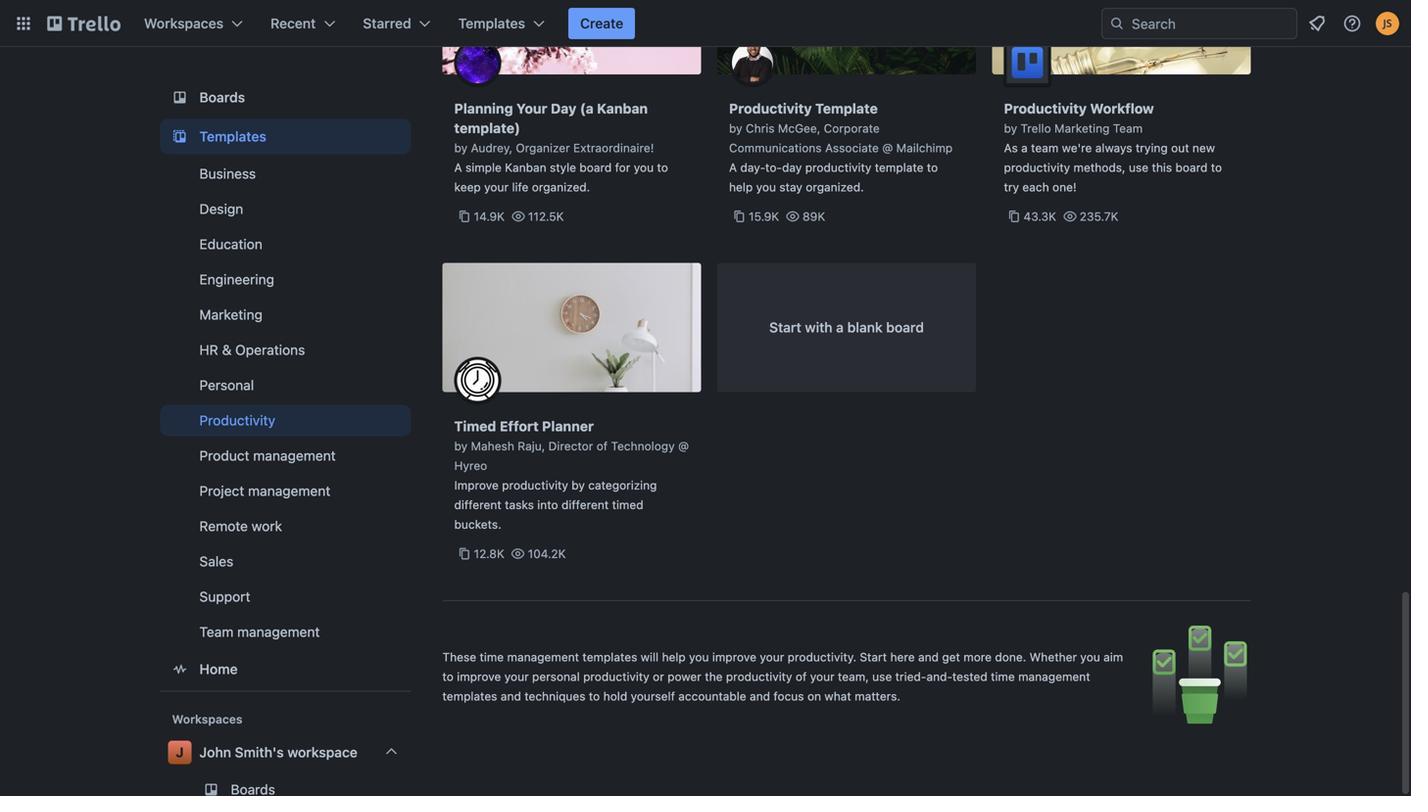Task type: vqa. For each thing, say whether or not it's contained in the screenshot.


Task type: locate. For each thing, give the bounding box(es) containing it.
templates link
[[160, 119, 411, 154]]

workspaces
[[144, 15, 223, 31], [172, 713, 243, 726]]

raju,
[[518, 439, 545, 453]]

1 vertical spatial kanban
[[505, 161, 546, 174]]

0 horizontal spatial @
[[678, 439, 689, 453]]

associate
[[825, 141, 879, 155]]

board right blank
[[886, 319, 924, 336]]

0 vertical spatial start
[[769, 319, 801, 336]]

time down done.
[[991, 670, 1015, 684]]

day-
[[740, 161, 765, 174]]

productivity.
[[788, 651, 856, 664]]

1 horizontal spatial use
[[1129, 161, 1149, 174]]

different up buckets.
[[454, 498, 501, 512]]

time
[[480, 651, 504, 664], [991, 670, 1015, 684]]

style
[[550, 161, 576, 174]]

whether
[[1030, 651, 1077, 664]]

14.9k
[[474, 210, 505, 223]]

trello
[[1021, 122, 1051, 135]]

team down the workflow
[[1113, 122, 1143, 135]]

management down whether
[[1018, 670, 1090, 684]]

2 organized. from the left
[[806, 180, 864, 194]]

1 vertical spatial templates
[[442, 690, 497, 704]]

0 horizontal spatial team
[[199, 624, 234, 640]]

1 vertical spatial use
[[872, 670, 892, 684]]

productivity up each
[[1004, 161, 1070, 174]]

engineering
[[199, 271, 274, 287]]

0 horizontal spatial help
[[662, 651, 686, 664]]

planning
[[454, 100, 513, 117]]

by up simple
[[454, 141, 468, 155]]

1 horizontal spatial and
[[750, 690, 770, 704]]

a right as
[[1021, 141, 1028, 155]]

different right into
[[562, 498, 609, 512]]

mailchimp
[[896, 141, 953, 155]]

89k
[[803, 210, 825, 223]]

organized. down style
[[532, 180, 590, 194]]

0 horizontal spatial start
[[769, 319, 801, 336]]

improve up the
[[712, 651, 756, 664]]

productivity inside productivity workflow by trello marketing team as a team we're always trying out new productivity methods, use this board to try each one!
[[1004, 161, 1070, 174]]

a up keep
[[454, 161, 462, 174]]

day
[[782, 161, 802, 174]]

board
[[580, 161, 612, 174], [1175, 161, 1208, 174], [886, 319, 924, 336]]

use
[[1129, 161, 1149, 174], [872, 670, 892, 684]]

trying
[[1136, 141, 1168, 155]]

chris mcgee, corporate communications associate @ mailchimp image
[[729, 39, 776, 86]]

1 horizontal spatial organized.
[[806, 180, 864, 194]]

1 vertical spatial time
[[991, 670, 1015, 684]]

1 horizontal spatial different
[[562, 498, 609, 512]]

remote work link
[[160, 511, 411, 542]]

technology
[[611, 439, 675, 453]]

time right these
[[480, 651, 504, 664]]

2 horizontal spatial board
[[1175, 161, 1208, 174]]

to
[[657, 161, 668, 174], [927, 161, 938, 174], [1211, 161, 1222, 174], [442, 670, 454, 684], [589, 690, 600, 704]]

try
[[1004, 180, 1019, 194]]

management inside 'link'
[[237, 624, 320, 640]]

1 vertical spatial @
[[678, 439, 689, 453]]

templates up hold
[[582, 651, 637, 664]]

communications
[[729, 141, 822, 155]]

aim
[[1104, 651, 1123, 664]]

tested
[[952, 670, 988, 684]]

to down new
[[1211, 161, 1222, 174]]

effort
[[500, 418, 539, 435]]

a inside planning your day (a kanban template) by audrey, organizer extraordinaire! a simple kanban style board for you to keep your life organized.
[[454, 161, 462, 174]]

1 horizontal spatial time
[[991, 670, 1015, 684]]

methods,
[[1074, 161, 1126, 174]]

use up matters. at the bottom
[[872, 670, 892, 684]]

start left with
[[769, 319, 801, 336]]

templates up the audrey, organizer extraordinaire! 'image'
[[458, 15, 525, 31]]

business
[[199, 165, 256, 182]]

kanban up life
[[505, 161, 546, 174]]

0 vertical spatial templates
[[458, 15, 525, 31]]

a inside 'button'
[[836, 319, 844, 336]]

productivity inside productivity template by chris mcgee, corporate communications associate @ mailchimp a day-to-day productivity template to help you stay organized.
[[729, 100, 812, 117]]

kanban right "(a"
[[597, 100, 648, 117]]

team inside productivity workflow by trello marketing team as a team we're always trying out new productivity methods, use this board to try each one!
[[1113, 122, 1143, 135]]

1 horizontal spatial productivity
[[729, 100, 812, 117]]

start inside these time management templates will help you improve your productivity. start here and get more done. whether you aim to improve your personal productivity or power the productivity of your team, use tried-and-tested time management templates and techniques to hold yourself accountable and focus on what matters.
[[860, 651, 887, 664]]

1 horizontal spatial improve
[[712, 651, 756, 664]]

your inside planning your day (a kanban template) by audrey, organizer extraordinaire! a simple kanban style board for you to keep your life organized.
[[484, 180, 509, 194]]

0 vertical spatial team
[[1113, 122, 1143, 135]]

team inside 'link'
[[199, 624, 234, 640]]

marketing up &
[[199, 307, 263, 323]]

0 vertical spatial of
[[596, 439, 608, 453]]

1 horizontal spatial help
[[729, 180, 753, 194]]

matters.
[[855, 690, 901, 704]]

improve
[[712, 651, 756, 664], [457, 670, 501, 684]]

management up personal at the left of page
[[507, 651, 579, 664]]

your
[[484, 180, 509, 194], [760, 651, 784, 664], [504, 670, 529, 684], [810, 670, 835, 684]]

these time management templates will help you improve your productivity. start here and get more done. whether you aim to improve your personal productivity or power the productivity of your team, use tried-and-tested time management templates and techniques to hold yourself accountable and focus on what matters.
[[442, 651, 1123, 704]]

to down these
[[442, 670, 454, 684]]

improve down these
[[457, 670, 501, 684]]

tried-
[[895, 670, 926, 684]]

0 horizontal spatial templates
[[442, 690, 497, 704]]

1 horizontal spatial board
[[886, 319, 924, 336]]

0 horizontal spatial a
[[836, 319, 844, 336]]

0 horizontal spatial of
[[596, 439, 608, 453]]

@ up template
[[882, 141, 893, 155]]

personal link
[[160, 370, 411, 401]]

productivity up the trello
[[1004, 100, 1087, 117]]

1 horizontal spatial marketing
[[1054, 122, 1110, 135]]

sales link
[[160, 546, 411, 577]]

0 vertical spatial @
[[882, 141, 893, 155]]

0 vertical spatial a
[[1021, 141, 1028, 155]]

and left 'focus'
[[750, 690, 770, 704]]

board image
[[168, 86, 192, 109]]

0 horizontal spatial time
[[480, 651, 504, 664]]

&
[[222, 342, 232, 358]]

1 different from the left
[[454, 498, 501, 512]]

starred
[[363, 15, 411, 31]]

1 horizontal spatial a
[[1021, 141, 1028, 155]]

management down support link
[[237, 624, 320, 640]]

you inside planning your day (a kanban template) by audrey, organizer extraordinaire! a simple kanban style board for you to keep your life organized.
[[634, 161, 654, 174]]

team,
[[838, 670, 869, 684]]

12.8k
[[474, 547, 505, 561]]

a
[[1021, 141, 1028, 155], [836, 319, 844, 336]]

your
[[516, 100, 547, 117]]

team down support
[[199, 624, 234, 640]]

productivity up 'focus'
[[726, 670, 792, 684]]

templates inside popup button
[[458, 15, 525, 31]]

1 vertical spatial team
[[199, 624, 234, 640]]

of right director
[[596, 439, 608, 453]]

audrey, organizer extraordinaire! image
[[454, 39, 501, 86]]

1 horizontal spatial start
[[860, 651, 887, 664]]

of up 'focus'
[[796, 670, 807, 684]]

1 horizontal spatial a
[[729, 161, 737, 174]]

different
[[454, 498, 501, 512], [562, 498, 609, 512]]

to down mailchimp
[[927, 161, 938, 174]]

your left personal at the left of page
[[504, 670, 529, 684]]

categorizing
[[588, 479, 657, 492]]

1 vertical spatial of
[[796, 670, 807, 684]]

productivity inside productivity workflow by trello marketing team as a team we're always trying out new productivity methods, use this board to try each one!
[[1004, 100, 1087, 117]]

1 vertical spatial improve
[[457, 670, 501, 684]]

by inside productivity workflow by trello marketing team as a team we're always trying out new productivity methods, use this board to try each one!
[[1004, 122, 1017, 135]]

use inside productivity workflow by trello marketing team as a team we're always trying out new productivity methods, use this board to try each one!
[[1129, 161, 1149, 174]]

improve
[[454, 479, 499, 492]]

15.9k
[[749, 210, 779, 223]]

0 horizontal spatial organized.
[[532, 180, 590, 194]]

2 a from the left
[[729, 161, 737, 174]]

productivity up into
[[502, 479, 568, 492]]

one!
[[1052, 180, 1077, 194]]

productivity template by chris mcgee, corporate communications associate @ mailchimp a day-to-day productivity template to help you stay organized.
[[729, 100, 953, 194]]

productivity icon image
[[1124, 626, 1251, 728]]

you right for
[[634, 161, 654, 174]]

1 vertical spatial help
[[662, 651, 686, 664]]

to inside productivity workflow by trello marketing team as a team we're always trying out new productivity methods, use this board to try each one!
[[1211, 161, 1222, 174]]

workspaces up john
[[172, 713, 243, 726]]

workspace
[[287, 745, 358, 761]]

power
[[667, 670, 701, 684]]

0 vertical spatial help
[[729, 180, 753, 194]]

1 horizontal spatial templates
[[458, 15, 525, 31]]

a left the day-
[[729, 161, 737, 174]]

start up team, at right
[[860, 651, 887, 664]]

1 vertical spatial a
[[836, 319, 844, 336]]

0 horizontal spatial board
[[580, 161, 612, 174]]

0 notifications image
[[1305, 12, 1329, 35]]

1 horizontal spatial @
[[882, 141, 893, 155]]

1 horizontal spatial templates
[[582, 651, 637, 664]]

primary element
[[0, 0, 1411, 47]]

by left "chris"
[[729, 122, 742, 135]]

0 horizontal spatial use
[[872, 670, 892, 684]]

a inside productivity template by chris mcgee, corporate communications associate @ mailchimp a day-to-day productivity template to help you stay organized.
[[729, 161, 737, 174]]

0 horizontal spatial productivity
[[199, 412, 275, 429]]

@ inside timed effort planner by mahesh raju, director of technology @ hyreo improve productivity by categorizing different tasks into different timed buckets.
[[678, 439, 689, 453]]

back to home image
[[47, 8, 121, 39]]

marketing up we're
[[1054, 122, 1110, 135]]

235.7k
[[1080, 210, 1119, 223]]

to left hold
[[589, 690, 600, 704]]

you down to-
[[756, 180, 776, 194]]

43.3k
[[1024, 210, 1056, 223]]

0 vertical spatial use
[[1129, 161, 1149, 174]]

start
[[769, 319, 801, 336], [860, 651, 887, 664]]

or
[[653, 670, 664, 684]]

the
[[705, 670, 723, 684]]

workspaces up board icon
[[144, 15, 223, 31]]

techniques
[[524, 690, 586, 704]]

template
[[875, 161, 924, 174]]

and left techniques on the left bottom
[[501, 690, 521, 704]]

these
[[442, 651, 476, 664]]

of inside these time management templates will help you improve your productivity. start here and get more done. whether you aim to improve your personal productivity or power the productivity of your team, use tried-and-tested time management templates and techniques to hold yourself accountable and focus on what matters.
[[796, 670, 807, 684]]

2 horizontal spatial and
[[918, 651, 939, 664]]

organizer
[[516, 141, 570, 155]]

each
[[1022, 180, 1049, 194]]

templates down these
[[442, 690, 497, 704]]

remote work
[[199, 518, 282, 534]]

0 horizontal spatial different
[[454, 498, 501, 512]]

0 horizontal spatial marketing
[[199, 307, 263, 323]]

2 horizontal spatial productivity
[[1004, 100, 1087, 117]]

0 horizontal spatial templates
[[199, 128, 266, 144]]

recent
[[271, 15, 316, 31]]

use left this
[[1129, 161, 1149, 174]]

0 horizontal spatial improve
[[457, 670, 501, 684]]

for
[[615, 161, 630, 174]]

1 organized. from the left
[[532, 180, 590, 194]]

to right for
[[657, 161, 668, 174]]

board down the out
[[1175, 161, 1208, 174]]

organized. up 89k
[[806, 180, 864, 194]]

personal
[[532, 670, 580, 684]]

you up power
[[689, 651, 709, 664]]

productivity down associate in the right of the page
[[805, 161, 872, 174]]

project management link
[[160, 476, 411, 507]]

kanban
[[597, 100, 648, 117], [505, 161, 546, 174]]

0 vertical spatial marketing
[[1054, 122, 1110, 135]]

0 vertical spatial workspaces
[[144, 15, 223, 31]]

you inside productivity template by chris mcgee, corporate communications associate @ mailchimp a day-to-day productivity template to help you stay organized.
[[756, 180, 776, 194]]

1 a from the left
[[454, 161, 462, 174]]

hyreo
[[454, 459, 487, 473]]

templates up business
[[199, 128, 266, 144]]

your down simple
[[484, 180, 509, 194]]

and up and-
[[918, 651, 939, 664]]

board down extraordinaire!
[[580, 161, 612, 174]]

education link
[[160, 229, 411, 260]]

1 vertical spatial start
[[860, 651, 887, 664]]

as
[[1004, 141, 1018, 155]]

0 vertical spatial templates
[[582, 651, 637, 664]]

on
[[807, 690, 821, 704]]

1 vertical spatial templates
[[199, 128, 266, 144]]

timed effort planner by mahesh raju, director of technology @ hyreo improve productivity by categorizing different tasks into different timed buckets.
[[454, 418, 689, 532]]

help down the day-
[[729, 180, 753, 194]]

product management link
[[160, 440, 411, 472]]

a right with
[[836, 319, 844, 336]]

@ right technology
[[678, 439, 689, 453]]

1 horizontal spatial of
[[796, 670, 807, 684]]

0 vertical spatial kanban
[[597, 100, 648, 117]]

simple
[[465, 161, 502, 174]]

help up power
[[662, 651, 686, 664]]

1 horizontal spatial team
[[1113, 122, 1143, 135]]

management down product management link
[[248, 483, 331, 499]]

done.
[[995, 651, 1026, 664]]

by up as
[[1004, 122, 1017, 135]]

mahesh
[[471, 439, 514, 453]]

board inside productivity workflow by trello marketing team as a team we're always trying out new productivity methods, use this board to try each one!
[[1175, 161, 1208, 174]]

product management
[[199, 448, 336, 464]]

always
[[1095, 141, 1132, 155]]

help inside productivity template by chris mcgee, corporate communications associate @ mailchimp a day-to-day productivity template to help you stay organized.
[[729, 180, 753, 194]]

by up hyreo
[[454, 439, 468, 453]]

productivity up "chris"
[[729, 100, 812, 117]]

marketing link
[[160, 299, 411, 331]]

management down productivity link
[[253, 448, 336, 464]]

0 horizontal spatial a
[[454, 161, 462, 174]]

productivity down personal
[[199, 412, 275, 429]]



Task type: describe. For each thing, give the bounding box(es) containing it.
design link
[[160, 193, 411, 225]]

a for productivity template
[[729, 161, 737, 174]]

accountable
[[678, 690, 746, 704]]

team management link
[[160, 617, 411, 648]]

0 vertical spatial time
[[480, 651, 504, 664]]

use inside these time management templates will help you improve your productivity. start here and get more done. whether you aim to improve your personal productivity or power the productivity of your team, use tried-and-tested time management templates and techniques to hold yourself accountable and focus on what matters.
[[872, 670, 892, 684]]

marketing inside productivity workflow by trello marketing team as a team we're always trying out new productivity methods, use this board to try each one!
[[1054, 122, 1110, 135]]

to inside productivity template by chris mcgee, corporate communications associate @ mailchimp a day-to-day productivity template to help you stay organized.
[[927, 161, 938, 174]]

your up 'focus'
[[760, 651, 784, 664]]

2 different from the left
[[562, 498, 609, 512]]

john smith's workspace
[[199, 745, 358, 761]]

start inside 'button'
[[769, 319, 801, 336]]

templates button
[[447, 8, 557, 39]]

mahesh raju, director of technology @ hyreo image
[[454, 357, 501, 404]]

focus
[[774, 690, 804, 704]]

template board image
[[168, 125, 192, 148]]

0 vertical spatial improve
[[712, 651, 756, 664]]

operations
[[235, 342, 305, 358]]

by down director
[[572, 479, 585, 492]]

support link
[[160, 581, 411, 613]]

productivity link
[[160, 405, 411, 436]]

management for product management
[[253, 448, 336, 464]]

timed
[[454, 418, 496, 435]]

1 horizontal spatial kanban
[[597, 100, 648, 117]]

business link
[[160, 158, 411, 189]]

new
[[1192, 141, 1215, 155]]

create
[[580, 15, 623, 31]]

we're
[[1062, 141, 1092, 155]]

education
[[199, 236, 262, 252]]

board inside 'button'
[[886, 319, 924, 336]]

organized. inside productivity template by chris mcgee, corporate communications associate @ mailchimp a day-to-day productivity template to help you stay organized.
[[806, 180, 864, 194]]

open information menu image
[[1343, 14, 1362, 33]]

stay
[[779, 180, 802, 194]]

design
[[199, 201, 243, 217]]

home image
[[168, 658, 192, 681]]

and-
[[926, 670, 952, 684]]

0 horizontal spatial kanban
[[505, 161, 546, 174]]

smith's
[[235, 745, 284, 761]]

product
[[199, 448, 249, 464]]

start with a blank board
[[769, 319, 924, 336]]

0 horizontal spatial and
[[501, 690, 521, 704]]

of inside timed effort planner by mahesh raju, director of technology @ hyreo improve productivity by categorizing different tasks into different timed buckets.
[[596, 439, 608, 453]]

get
[[942, 651, 960, 664]]

workflow
[[1090, 100, 1154, 117]]

create button
[[568, 8, 635, 39]]

workspaces button
[[132, 8, 255, 39]]

life
[[512, 180, 529, 194]]

team
[[1031, 141, 1059, 155]]

home
[[199, 661, 238, 677]]

boards
[[199, 89, 245, 105]]

productivity inside timed effort planner by mahesh raju, director of technology @ hyreo improve productivity by categorizing different tasks into different timed buckets.
[[502, 479, 568, 492]]

into
[[537, 498, 558, 512]]

recent button
[[259, 8, 347, 39]]

planning your day (a kanban template) by audrey, organizer extraordinaire! a simple kanban style board for you to keep your life organized.
[[454, 100, 668, 194]]

productivity inside productivity template by chris mcgee, corporate communications associate @ mailchimp a day-to-day productivity template to help you stay organized.
[[805, 161, 872, 174]]

1 vertical spatial marketing
[[199, 307, 263, 323]]

boards link
[[160, 80, 411, 115]]

with
[[805, 319, 833, 336]]

john smith (johnsmith38824343) image
[[1376, 12, 1399, 35]]

organized. inside planning your day (a kanban template) by audrey, organizer extraordinaire! a simple kanban style board for you to keep your life organized.
[[532, 180, 590, 194]]

hr & operations
[[199, 342, 305, 358]]

Search field
[[1125, 9, 1296, 38]]

team management
[[199, 624, 320, 640]]

search image
[[1109, 16, 1125, 31]]

home link
[[160, 652, 411, 687]]

work
[[252, 518, 282, 534]]

day
[[551, 100, 577, 117]]

buckets.
[[454, 518, 501, 532]]

your down productivity.
[[810, 670, 835, 684]]

extraordinaire!
[[573, 141, 654, 155]]

a inside productivity workflow by trello marketing team as a team we're always trying out new productivity methods, use this board to try each one!
[[1021, 141, 1028, 155]]

management for project management
[[248, 483, 331, 499]]

director
[[548, 439, 593, 453]]

@ inside productivity template by chris mcgee, corporate communications associate @ mailchimp a day-to-day productivity template to help you stay organized.
[[882, 141, 893, 155]]

112.5k
[[528, 210, 564, 223]]

productivity for productivity template
[[729, 100, 812, 117]]

help inside these time management templates will help you improve your productivity. start here and get more done. whether you aim to improve your personal productivity or power the productivity of your team, use tried-and-tested time management templates and techniques to hold yourself accountable and focus on what matters.
[[662, 651, 686, 664]]

j
[[176, 745, 184, 761]]

what
[[825, 690, 851, 704]]

sales
[[199, 553, 233, 570]]

timed
[[612, 498, 643, 512]]

here
[[890, 651, 915, 664]]

support
[[199, 589, 250, 605]]

template)
[[454, 120, 520, 136]]

management for team management
[[237, 624, 320, 640]]

john
[[199, 745, 231, 761]]

project
[[199, 483, 244, 499]]

corporate
[[824, 122, 880, 135]]

start with a blank board button
[[717, 263, 976, 392]]

by inside productivity template by chris mcgee, corporate communications associate @ mailchimp a day-to-day productivity template to help you stay organized.
[[729, 122, 742, 135]]

by inside planning your day (a kanban template) by audrey, organizer extraordinaire! a simple kanban style board for you to keep your life organized.
[[454, 141, 468, 155]]

chris
[[746, 122, 775, 135]]

a for planning your day (a kanban template)
[[454, 161, 462, 174]]

template
[[815, 100, 878, 117]]

hr & operations link
[[160, 334, 411, 366]]

tasks
[[505, 498, 534, 512]]

planner
[[542, 418, 594, 435]]

this
[[1152, 161, 1172, 174]]

blank
[[847, 319, 883, 336]]

104.2k
[[528, 547, 566, 561]]

board inside planning your day (a kanban template) by audrey, organizer extraordinaire! a simple kanban style board for you to keep your life organized.
[[580, 161, 612, 174]]

to inside planning your day (a kanban template) by audrey, organizer extraordinaire! a simple kanban style board for you to keep your life organized.
[[657, 161, 668, 174]]

trello marketing team image
[[1004, 39, 1051, 86]]

you left aim
[[1080, 651, 1100, 664]]

productivity up hold
[[583, 670, 649, 684]]

will
[[641, 651, 659, 664]]

more
[[964, 651, 992, 664]]

project management
[[199, 483, 331, 499]]

1 vertical spatial workspaces
[[172, 713, 243, 726]]

workspaces inside dropdown button
[[144, 15, 223, 31]]

yourself
[[631, 690, 675, 704]]

productivity for productivity workflow
[[1004, 100, 1087, 117]]



